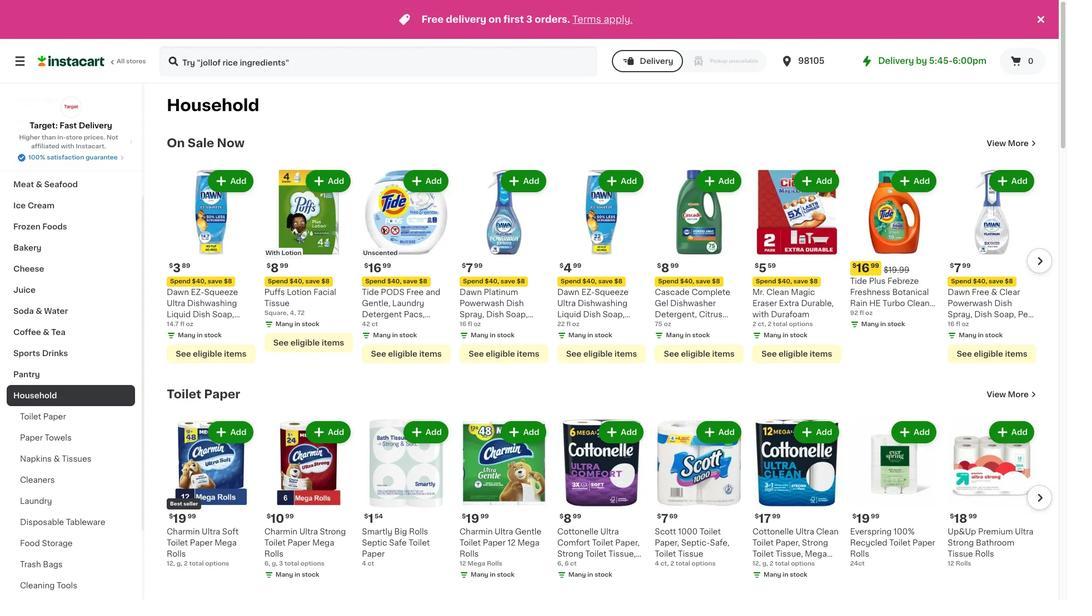 Task type: describe. For each thing, give the bounding box(es) containing it.
save for see eligible items button underneath dawn platinum powerwash dish spray, dish soap, fresh scent
[[501, 278, 515, 284]]

0
[[1028, 57, 1034, 65]]

comfort
[[557, 539, 590, 547]]

paper, for 17
[[776, 539, 800, 547]]

mega inside the cottonelle ultra clean toilet paper, strong toilet tissue, mega rolls
[[805, 550, 827, 558]]

paper inside smartly big rolls septic safe toilet paper 4 ct
[[362, 550, 385, 558]]

ct right 42
[[372, 321, 378, 327]]

scent inside dawn platinum powerwash dish spray, dish soap, fresh scent
[[483, 322, 506, 329]]

see for see eligible items button below durafoam
[[761, 350, 777, 358]]

19 for charmin ultra soft toilet paper mega rolls
[[173, 513, 186, 525]]

cream
[[28, 202, 54, 210]]

fresh inside dawn platinum powerwash dish spray, dish soap, fresh scent
[[460, 322, 481, 329]]

detergent,
[[655, 310, 697, 318]]

mega inside the cottonelle ultra comfort toilet paper, strong toilet tissue, mega rolls
[[557, 562, 579, 569]]

many in stock down breeze
[[666, 332, 710, 338]]

many in stock down he
[[861, 321, 905, 327]]

mr.
[[753, 288, 764, 296]]

delivery by 5:45-6:00pm link
[[860, 54, 986, 68]]

tissue, for 17
[[776, 550, 803, 558]]

ct inside smartly big rolls septic safe toilet paper 4 ct
[[368, 561, 374, 567]]

product group containing 3
[[167, 168, 255, 363]]

squeeze for 4
[[595, 288, 629, 296]]

many down square,
[[275, 321, 293, 327]]

1
[[368, 513, 373, 525]]

delivery by 5:45-6:00pm
[[878, 57, 986, 65]]

oz for see eligible items button underneath 22 fl oz on the right of page
[[572, 321, 579, 327]]

$ 4 99
[[559, 262, 581, 274]]

see eligible items button down 22 fl oz on the right of page
[[557, 344, 646, 363]]

$ 19 99 for charmin ultra gentle toilet paper 12 mega rolls
[[462, 513, 489, 525]]

$40, for see eligible items button under citrus in the right bottom of the page
[[680, 278, 694, 284]]

food storage
[[20, 540, 73, 547]]

many down durafoam
[[764, 332, 781, 338]]

with inside mr. clean magic eraser extra durable, with durafoam 2 ct, 2 total options
[[753, 310, 769, 318]]

ct right the 6
[[570, 561, 577, 567]]

powerwash inside dawn platinum powerwash dish spray, dish soap, fresh scent
[[460, 299, 504, 307]]

dishwashing for 3
[[187, 299, 237, 307]]

many down 12, g, 2 total options
[[764, 572, 781, 578]]

$ inside $ 10 99
[[267, 514, 271, 520]]

delivery
[[446, 15, 486, 24]]

mega inside charmin ultra soft toilet paper mega rolls 12, g, 2 total options
[[215, 539, 237, 547]]

napkins & tissues link
[[7, 449, 135, 470]]

ultra inside the cottonelle ultra comfort toilet paper, strong toilet tissue, mega rolls
[[600, 528, 619, 536]]

seafood
[[44, 181, 78, 188]]

$40, for see eligible items button underneath dawn platinum powerwash dish spray, dish soap, fresh scent
[[485, 278, 499, 284]]

seller
[[183, 501, 198, 506]]

many in stock down dawn platinum powerwash dish spray, dish soap, fresh scent
[[471, 332, 515, 338]]

5 $8 from the left
[[419, 278, 427, 284]]

target: fast delivery
[[30, 122, 112, 129]]

everspring 100% recycled toilet paper rolls 24ct
[[850, 528, 935, 567]]

delivery for delivery by 5:45-6:00pm
[[878, 57, 914, 65]]

paper, for 8
[[615, 539, 640, 547]]

strong inside the cottonelle ultra comfort toilet paper, strong toilet tissue, mega rolls
[[557, 550, 583, 558]]

view for spend $40, save $8
[[987, 139, 1006, 147]]

bags
[[43, 561, 63, 569]]

satisfaction
[[47, 155, 84, 161]]

cascade complete gel dishwasher detergent, citrus breeze scent
[[655, 288, 730, 329]]

$ 17 99
[[755, 513, 781, 525]]

all stores link
[[38, 46, 147, 77]]

charmin ultra strong toilet paper mega rolls 6, g, 3 total options
[[264, 528, 346, 567]]

soap, inside dawn free & clear powerwash dish spray, dish soap, pear scent
[[994, 310, 1016, 318]]

view more link for 18
[[987, 389, 1037, 400]]

save for see eligible items button underneath dawn free & clear powerwash dish spray, dish soap, pear scent
[[989, 278, 1003, 284]]

mr. clean magic eraser extra durable, with durafoam 2 ct, 2 total options
[[753, 288, 834, 327]]

paper inside paper towels link
[[20, 434, 43, 442]]

dishwashing for 4
[[578, 299, 627, 307]]

puffs
[[264, 288, 285, 296]]

product group containing 17
[[753, 419, 841, 582]]

soft
[[222, 528, 239, 536]]

on sale now
[[167, 137, 245, 149]]

guarantee
[[86, 155, 118, 161]]

paper inside charmin ultra soft toilet paper mega rolls 12, g, 2 total options
[[190, 539, 213, 547]]

spend $40, save $8 for see eligible items button underneath dawn free & clear powerwash dish spray, dish soap, pear scent
[[951, 278, 1013, 284]]

see eligible items button down 14.7 fl oz
[[167, 344, 255, 363]]

bakery
[[13, 244, 41, 252]]

higher than in-store prices. not affiliated with instacart. link
[[9, 133, 133, 151]]

see for see eligible items button underneath 72 at the bottom left
[[273, 339, 289, 347]]

2 6, from the left
[[557, 561, 563, 567]]

$ inside $ 17 99
[[755, 514, 759, 520]]

1 horizontal spatial 12
[[508, 539, 516, 547]]

many down breeze
[[666, 332, 684, 338]]

durable,
[[801, 299, 834, 307]]

charmin ultra soft toilet paper mega rolls 12, g, 2 total options
[[167, 528, 239, 567]]

fl for see eligible items button underneath 22 fl oz on the right of page
[[566, 321, 571, 327]]

paper towels link
[[7, 427, 135, 449]]

dairy & eggs
[[13, 138, 65, 146]]

rolls inside charmin ultra strong toilet paper mega rolls 6, g, 3 total options
[[264, 550, 283, 558]]

0 vertical spatial toilet paper
[[167, 388, 240, 400]]

75 oz
[[655, 321, 671, 327]]

coffee
[[13, 328, 41, 336]]

tissue, for 8
[[609, 550, 636, 558]]

many down 42 ct
[[373, 332, 391, 338]]

spend $40, save $8 for see eligible items button under citrus in the right bottom of the page
[[658, 278, 720, 284]]

$ inside $ 7 69
[[657, 514, 661, 520]]

6:00pm
[[953, 57, 986, 65]]

spend for see eligible items button underneath 22 fl oz on the right of page
[[561, 278, 581, 284]]

many down charmin ultra strong toilet paper mega rolls 6, g, 3 total options
[[275, 572, 293, 578]]

0 button
[[1000, 48, 1045, 74]]

many in stock down charmin ultra strong toilet paper mega rolls 6, g, 3 total options
[[275, 572, 319, 578]]

scent inside dawn free & clear powerwash dish spray, dish soap, pear scent
[[948, 322, 971, 329]]

delivery button
[[612, 50, 683, 72]]

charmin for 10
[[264, 528, 297, 536]]

ultra inside the cottonelle ultra clean toilet paper, strong toilet tissue, mega rolls
[[796, 528, 814, 536]]

septic
[[362, 539, 387, 547]]

ez- for 3
[[191, 288, 204, 296]]

service type group
[[612, 50, 767, 72]]

4,
[[290, 310, 296, 316]]

original for 4
[[557, 322, 588, 329]]

detergent inside tide pods free and gentle, laundry detergent pacs, unscented
[[362, 310, 402, 318]]

items for see eligible items button below 14.7 fl oz
[[224, 350, 246, 358]]

bathroom
[[976, 539, 1014, 547]]

0 horizontal spatial toilet paper
[[20, 413, 66, 421]]

lotion for puffs
[[287, 288, 312, 296]]

save for see eligible items button underneath the pacs,
[[403, 278, 418, 284]]

liquid for 4
[[557, 310, 581, 318]]

with
[[265, 250, 280, 256]]

clear
[[999, 288, 1020, 296]]

storage
[[42, 540, 73, 547]]

1 scent from the left
[[199, 322, 222, 329]]

sale
[[188, 137, 214, 149]]

than
[[42, 134, 56, 141]]

spend for see eligible items button underneath the pacs,
[[365, 278, 386, 284]]

3 inside limited time offer region
[[526, 15, 532, 24]]

orders.
[[535, 15, 570, 24]]

breeze
[[655, 322, 682, 329]]

many in stock down 12, g, 2 total options
[[764, 572, 807, 578]]

soda & water link
[[7, 301, 135, 322]]

cottonelle ultra comfort toilet paper, strong toilet tissue, mega rolls
[[557, 528, 640, 569]]

99 inside '$16.99 original price: $19.99' element
[[871, 263, 879, 269]]

items for see eligible items button underneath dawn free & clear powerwash dish spray, dish soap, pear scent
[[1005, 350, 1028, 358]]

ct, for with
[[758, 321, 766, 327]]

$19.99
[[884, 266, 910, 274]]

view more for spend $40, save $8
[[987, 139, 1029, 147]]

& for tissues
[[54, 455, 60, 463]]

dawn for see eligible items button underneath dawn platinum powerwash dish spray, dish soap, fresh scent
[[460, 288, 482, 296]]

$ inside $ 1 54
[[364, 514, 368, 520]]

spend $40, save $8 for see eligible items button underneath 72 at the bottom left
[[268, 278, 330, 284]]

spray, inside dawn platinum powerwash dish spray, dish soap, fresh scent
[[460, 310, 484, 318]]

$40, for see eligible items button below 14.7 fl oz
[[192, 278, 206, 284]]

ultra inside charmin ultra soft toilet paper mega rolls 12, g, 2 total options
[[202, 528, 220, 536]]

by
[[916, 57, 927, 65]]

paper towels
[[20, 434, 72, 442]]

22 fl oz
[[557, 321, 579, 327]]

stores
[[126, 58, 146, 64]]

fl for see eligible items button underneath dawn platinum powerwash dish spray, dish soap, fresh scent
[[468, 321, 472, 327]]

items for see eligible items button below durafoam
[[810, 350, 832, 358]]

juice
[[13, 286, 36, 294]]

many in stock down 14.7 fl oz
[[178, 332, 222, 338]]

6, 6 ct
[[557, 561, 577, 567]]

save for see eligible items button underneath 72 at the bottom left
[[305, 278, 320, 284]]

soda
[[13, 307, 34, 315]]

paper inside everspring 100% recycled toilet paper rolls 24ct
[[913, 539, 935, 547]]

save for see eligible items button under citrus in the right bottom of the page
[[696, 278, 710, 284]]

febreze
[[888, 277, 919, 285]]

14.7
[[167, 321, 179, 327]]

options inside mr. clean magic eraser extra durable, with durafoam 2 ct, 2 total options
[[789, 321, 813, 327]]

$ inside $ 3 89
[[169, 263, 173, 269]]

tableware
[[66, 519, 105, 526]]

fresh for fresh vegetables
[[13, 96, 36, 104]]

many down the charmin ultra gentle toilet paper 12 mega rolls 12 mega rolls
[[471, 572, 488, 578]]

100% satisfaction guarantee
[[28, 155, 118, 161]]

dawn ez-squeeze ultra dishwashing liquid dish soap, original scent for 4
[[557, 288, 629, 329]]

clean inside mr. clean magic eraser extra durable, with durafoam 2 ct, 2 total options
[[766, 288, 789, 296]]

tide plus febreze freshness botanical rain he turbo clean liquid laundry detergent
[[850, 277, 930, 329]]

92
[[850, 310, 858, 316]]

see for see eligible items button underneath the pacs,
[[371, 350, 386, 358]]

many down 22 fl oz on the right of page
[[568, 332, 586, 338]]

99 inside $ 17 99
[[772, 514, 781, 520]]

charmin inside charmin ultra soft toilet paper mega rolls 12, g, 2 total options
[[167, 528, 200, 536]]

liquid inside tide plus febreze freshness botanical rain he turbo clean liquid laundry detergent
[[850, 310, 874, 318]]

product group containing 1
[[362, 419, 451, 569]]

$ 7 99 for platinum
[[462, 262, 483, 274]]

$ inside the $ 4 99
[[559, 263, 564, 269]]

options inside scott 1000 toilet paper, septic-safe, toilet tissue 4 ct, 2 total options
[[692, 561, 716, 567]]

pantry link
[[7, 364, 135, 385]]

g, for soft
[[177, 561, 182, 567]]

cheese
[[13, 265, 44, 273]]

89
[[182, 263, 190, 269]]

meat
[[13, 181, 34, 188]]

many in stock down 22 fl oz on the right of page
[[568, 332, 612, 338]]

magic
[[791, 288, 815, 296]]

with inside higher than in-store prices. not affiliated with instacart.
[[61, 143, 74, 150]]

0 vertical spatial unscented
[[363, 250, 398, 256]]

items for see eligible items button underneath dawn platinum powerwash dish spray, dish soap, fresh scent
[[517, 350, 539, 358]]

see eligible items button down dawn platinum powerwash dish spray, dish soap, fresh scent
[[460, 344, 548, 363]]

2 g, from the left
[[762, 561, 768, 567]]

0 horizontal spatial delivery
[[79, 122, 112, 129]]

puffs lotion facial tissue square, 4, 72
[[264, 288, 336, 316]]

view more link for spend $40, save $8
[[987, 138, 1037, 149]]

items for see eligible items button under citrus in the right bottom of the page
[[712, 350, 735, 358]]

view more for 18
[[987, 391, 1029, 398]]

items for see eligible items button underneath 22 fl oz on the right of page
[[615, 350, 637, 358]]

all stores
[[117, 58, 146, 64]]

$40, for see eligible items button underneath 22 fl oz on the right of page
[[582, 278, 597, 284]]

1 soap, from the left
[[212, 310, 234, 318]]

dawn for see eligible items button underneath 22 fl oz on the right of page
[[557, 288, 579, 296]]

100% satisfaction guarantee button
[[17, 151, 124, 162]]

limited time offer region
[[0, 0, 1034, 39]]

laundry inside tide plus febreze freshness botanical rain he turbo clean liquid laundry detergent
[[876, 310, 908, 318]]

target: fast delivery logo image
[[60, 97, 81, 118]]

toilet inside smartly big rolls septic safe toilet paper 4 ct
[[409, 539, 430, 547]]

0 horizontal spatial 12
[[460, 561, 466, 567]]

strong inside up&up premium ultra strong bathroom tissue rolls 12 rolls
[[948, 539, 974, 547]]

see for see eligible items button underneath dawn free & clear powerwash dish spray, dish soap, pear scent
[[957, 350, 972, 358]]

total inside charmin ultra soft toilet paper mega rolls 12, g, 2 total options
[[189, 561, 204, 567]]

turbo
[[883, 299, 905, 307]]

snacks & candy link
[[7, 153, 135, 174]]

tissue inside up&up premium ultra strong bathroom tissue rolls 12 rolls
[[948, 550, 973, 558]]

many down 6, 6 ct
[[568, 572, 586, 578]]

$ 8 99 for cascade complete gel dishwasher detergent, citrus breeze scent
[[657, 262, 679, 274]]

food
[[20, 540, 40, 547]]

napkins & tissues
[[20, 455, 92, 463]]

paper inside charmin ultra strong toilet paper mega rolls 6, g, 3 total options
[[288, 539, 310, 547]]

cheese link
[[7, 258, 135, 280]]

59
[[768, 263, 776, 269]]

$ 5 59
[[755, 262, 776, 274]]

options inside charmin ultra strong toilet paper mega rolls 6, g, 3 total options
[[301, 561, 324, 567]]

toilet inside charmin ultra soft toilet paper mega rolls 12, g, 2 total options
[[167, 539, 188, 547]]

spray, inside dawn free & clear powerwash dish spray, dish soap, pear scent
[[948, 310, 972, 318]]

6 $8 from the left
[[614, 278, 623, 284]]

botanical
[[892, 288, 929, 296]]

see eligible items for see eligible items button underneath dawn platinum powerwash dish spray, dish soap, fresh scent
[[469, 350, 539, 358]]

options inside charmin ultra soft toilet paper mega rolls 12, g, 2 total options
[[205, 561, 229, 567]]

view for 18
[[987, 391, 1006, 398]]

19 for charmin ultra gentle toilet paper 12 mega rolls
[[466, 513, 479, 525]]

99 inside the $ 4 99
[[573, 263, 581, 269]]

1 horizontal spatial $ 8 99
[[559, 513, 581, 525]]

spend for see eligible items button under citrus in the right bottom of the page
[[658, 278, 679, 284]]

cleaners
[[20, 476, 55, 484]]

product group containing 10
[[264, 419, 353, 582]]

save for see eligible items button below durafoam
[[793, 278, 808, 284]]

99 inside $ 10 99
[[285, 514, 294, 520]]

many in stock down the charmin ultra gentle toilet paper 12 mega rolls 12 mega rolls
[[471, 572, 515, 578]]

spend $40, save $8 for see eligible items button below 14.7 fl oz
[[170, 278, 232, 284]]

see eligible items button down citrus in the right bottom of the page
[[655, 344, 744, 363]]

oz for see eligible items button below 14.7 fl oz
[[186, 321, 193, 327]]

6, inside charmin ultra strong toilet paper mega rolls 6, g, 3 total options
[[264, 561, 270, 567]]

many in stock down dawn free & clear powerwash dish spray, dish soap, pear scent
[[959, 332, 1003, 338]]

strong inside the cottonelle ultra clean toilet paper, strong toilet tissue, mega rolls
[[802, 539, 828, 547]]

unscented inside tide pods free and gentle, laundry detergent pacs, unscented
[[362, 322, 405, 329]]

1 horizontal spatial 4
[[564, 262, 572, 274]]

42 ct
[[362, 321, 378, 327]]

citrus
[[699, 310, 723, 318]]

trash bags link
[[7, 554, 135, 575]]

see for see eligible items button underneath dawn platinum powerwash dish spray, dish soap, fresh scent
[[469, 350, 484, 358]]

and
[[426, 288, 440, 296]]

complete
[[692, 288, 730, 296]]

product group containing 4
[[557, 168, 646, 363]]

many in stock down tide pods free and gentle, laundry detergent pacs, unscented
[[373, 332, 417, 338]]

2 vertical spatial laundry
[[20, 497, 52, 505]]

see eligible items button down 72 at the bottom left
[[264, 333, 353, 352]]

1 $8 from the left
[[224, 278, 232, 284]]

many in stock down durafoam
[[764, 332, 807, 338]]

see eligible items button down the pacs,
[[362, 344, 451, 363]]



Task type: vqa. For each thing, say whether or not it's contained in the screenshot.


Task type: locate. For each thing, give the bounding box(es) containing it.
12
[[508, 539, 516, 547], [460, 561, 466, 567], [948, 561, 954, 567]]

1 dawn from the left
[[167, 288, 189, 296]]

$
[[169, 263, 173, 269], [462, 263, 466, 269], [755, 263, 759, 269], [267, 263, 271, 269], [364, 263, 368, 269], [559, 263, 564, 269], [657, 263, 661, 269], [852, 263, 856, 269], [950, 263, 954, 269], [169, 514, 173, 520], [462, 514, 466, 520], [755, 514, 759, 520], [267, 514, 271, 520], [364, 514, 368, 520], [559, 514, 564, 520], [657, 514, 661, 520], [852, 514, 856, 520], [950, 514, 954, 520]]

2 dawn ez-squeeze ultra dishwashing liquid dish soap, original scent from the left
[[557, 288, 629, 329]]

0 vertical spatial ct,
[[758, 321, 766, 327]]

1 horizontal spatial 12,
[[753, 561, 761, 567]]

target: fast delivery link
[[30, 97, 112, 131]]

2 powerwash from the left
[[948, 299, 992, 307]]

0 horizontal spatial $ 7 99
[[462, 262, 483, 274]]

100%
[[28, 155, 45, 161], [894, 528, 915, 536]]

1 vertical spatial toilet paper
[[20, 413, 66, 421]]

1 vertical spatial item carousel region
[[151, 414, 1052, 592]]

rolls inside everspring 100% recycled toilet paper rolls 24ct
[[850, 550, 869, 558]]

charmin down best seller
[[167, 528, 200, 536]]

laundry inside tide pods free and gentle, laundry detergent pacs, unscented
[[392, 299, 424, 307]]

0 horizontal spatial 19
[[173, 513, 186, 525]]

see eligible items button down durafoam
[[753, 344, 841, 363]]

12 inside up&up premium ultra strong bathroom tissue rolls 12 rolls
[[948, 561, 954, 567]]

strong up 6, 6 ct
[[557, 550, 583, 558]]

1 horizontal spatial dawn ez-squeeze ultra dishwashing liquid dish soap, original scent
[[557, 288, 629, 329]]

many down dawn free & clear powerwash dish spray, dish soap, pear scent
[[959, 332, 976, 338]]

spend up cascade
[[658, 278, 679, 284]]

69
[[669, 514, 678, 520]]

1 horizontal spatial cottonelle
[[753, 528, 794, 536]]

with down eraser
[[753, 310, 769, 318]]

0 horizontal spatial tissue,
[[609, 550, 636, 558]]

see eligible items for see eligible items button underneath 22 fl oz on the right of page
[[566, 350, 637, 358]]

8 $40, from the left
[[973, 278, 987, 284]]

ct, down eraser
[[758, 321, 766, 327]]

2 $8 from the left
[[517, 278, 525, 284]]

$ 16 99 for pods
[[364, 262, 391, 274]]

8 up comfort
[[564, 513, 572, 525]]

higher than in-store prices. not affiliated with instacart.
[[19, 134, 118, 150]]

2 vertical spatial clean
[[816, 528, 839, 536]]

scott 1000 toilet paper, septic-safe, toilet tissue 4 ct, 2 total options
[[655, 528, 730, 567]]

0 horizontal spatial clean
[[766, 288, 789, 296]]

household up on sale now
[[167, 97, 259, 113]]

see eligible items down 72 at the bottom left
[[273, 339, 344, 347]]

charmin inside the charmin ultra gentle toilet paper 12 mega rolls 12 mega rolls
[[460, 528, 493, 536]]

free inside tide pods free and gentle, laundry detergent pacs, unscented
[[406, 288, 424, 296]]

4 $40, from the left
[[290, 278, 304, 284]]

1 save from the left
[[208, 278, 222, 284]]

ez- down the $ 4 99
[[581, 288, 595, 296]]

with lotion
[[265, 250, 302, 256]]

16 fl oz for dawn platinum powerwash dish spray, dish soap, fresh scent
[[460, 321, 481, 327]]

2 horizontal spatial tissue
[[948, 550, 973, 558]]

total inside scott 1000 toilet paper, septic-safe, toilet tissue 4 ct, 2 total options
[[676, 561, 690, 567]]

3 $8 from the left
[[810, 278, 818, 284]]

$ 19 99 for charmin ultra soft toilet paper mega rolls
[[169, 513, 196, 525]]

rolls inside charmin ultra soft toilet paper mega rolls 12, g, 2 total options
[[167, 550, 186, 558]]

lotion
[[281, 250, 302, 256], [287, 288, 312, 296]]

4 dawn from the left
[[948, 288, 970, 296]]

1 spend $40, save $8 from the left
[[170, 278, 232, 284]]

2 squeeze from the left
[[595, 288, 629, 296]]

clean
[[766, 288, 789, 296], [907, 299, 930, 307], [816, 528, 839, 536]]

$40, for see eligible items button underneath dawn free & clear powerwash dish spray, dish soap, pear scent
[[973, 278, 987, 284]]

clean up extra
[[766, 288, 789, 296]]

rolls inside the cottonelle ultra clean toilet paper, strong toilet tissue, mega rolls
[[753, 562, 772, 569]]

see eligible items down 14.7 fl oz
[[176, 350, 246, 358]]

2 spend from the left
[[463, 278, 483, 284]]

3 paper, from the left
[[655, 539, 679, 547]]

2 view more from the top
[[987, 391, 1029, 398]]

0 horizontal spatial with
[[61, 143, 74, 150]]

cottonelle for 8
[[557, 528, 598, 536]]

3 liquid from the left
[[850, 310, 874, 318]]

$ 7 99 up dawn free & clear powerwash dish spray, dish soap, pear scent
[[950, 262, 971, 274]]

2 save from the left
[[501, 278, 515, 284]]

$ 7 69
[[657, 513, 678, 525]]

spend up pods
[[365, 278, 386, 284]]

view
[[987, 139, 1006, 147], [987, 391, 1006, 398]]

1 12, from the left
[[167, 561, 175, 567]]

0 horizontal spatial $ 19 99
[[169, 513, 196, 525]]

product group
[[167, 168, 255, 363], [264, 168, 353, 352], [362, 168, 451, 363], [460, 168, 548, 363], [557, 168, 646, 363], [655, 168, 744, 363], [753, 168, 841, 363], [850, 168, 939, 331], [948, 168, 1037, 363], [167, 419, 255, 569], [264, 419, 353, 582], [362, 419, 451, 569], [460, 419, 548, 582], [557, 419, 646, 582], [655, 419, 744, 569], [753, 419, 841, 582], [850, 419, 939, 569], [948, 419, 1037, 569]]

2 charmin from the left
[[460, 528, 493, 536]]

spend $40, save $8 up pods
[[365, 278, 427, 284]]

$ 19 99 up the charmin ultra gentle toilet paper 12 mega rolls 12 mega rolls
[[462, 513, 489, 525]]

item carousel region
[[151, 163, 1052, 370], [151, 414, 1052, 592]]

1 view from the top
[[987, 139, 1006, 147]]

3 spend $40, save $8 from the left
[[756, 278, 818, 284]]

3 dawn from the left
[[557, 288, 579, 296]]

1 spend from the left
[[170, 278, 190, 284]]

free inside dawn free & clear powerwash dish spray, dish soap, pear scent
[[972, 288, 989, 296]]

free inside limited time offer region
[[422, 15, 444, 24]]

spend $40, save $8 for see eligible items button underneath dawn platinum powerwash dish spray, dish soap, fresh scent
[[463, 278, 525, 284]]

98105
[[798, 57, 825, 65]]

3 soap, from the left
[[603, 310, 625, 318]]

1 16 fl oz from the left
[[460, 321, 481, 327]]

frozen foods
[[13, 223, 67, 231]]

2 paper, from the left
[[615, 539, 640, 547]]

2 soap, from the left
[[506, 310, 528, 318]]

free delivery on first 3 orders. terms apply.
[[422, 15, 633, 24]]

spend for see eligible items button underneath dawn platinum powerwash dish spray, dish soap, fresh scent
[[463, 278, 483, 284]]

paper,
[[776, 539, 800, 547], [615, 539, 640, 547], [655, 539, 679, 547]]

see for see eligible items button below 14.7 fl oz
[[176, 350, 191, 358]]

many down dawn platinum powerwash dish spray, dish soap, fresh scent
[[471, 332, 488, 338]]

1 horizontal spatial 6,
[[557, 561, 563, 567]]

facial
[[314, 288, 336, 296]]

8 down with on the top left
[[271, 262, 279, 274]]

prices.
[[84, 134, 105, 141]]

lotion right with on the top left
[[281, 250, 302, 256]]

92 fl oz
[[850, 310, 873, 316]]

4 inside scott 1000 toilet paper, septic-safe, toilet tissue 4 ct, 2 total options
[[655, 561, 659, 567]]

ice
[[13, 202, 26, 210]]

2 view more link from the top
[[987, 389, 1037, 400]]

1 vertical spatial more
[[1008, 391, 1029, 398]]

1 horizontal spatial squeeze
[[595, 288, 629, 296]]

household down pantry
[[13, 392, 57, 400]]

5 $40, from the left
[[387, 278, 401, 284]]

product group containing 18
[[948, 419, 1037, 569]]

toilet paper
[[167, 388, 240, 400], [20, 413, 66, 421]]

all
[[117, 58, 125, 64]]

100% inside button
[[28, 155, 45, 161]]

3 save from the left
[[793, 278, 808, 284]]

& for seafood
[[36, 181, 42, 188]]

1 item carousel region from the top
[[151, 163, 1052, 370]]

fl for see eligible items button underneath dawn free & clear powerwash dish spray, dish soap, pear scent
[[956, 321, 960, 327]]

safe
[[389, 539, 407, 547]]

see down breeze
[[664, 350, 679, 358]]

lotion for with
[[281, 250, 302, 256]]

2 horizontal spatial $ 19 99
[[852, 513, 879, 525]]

charmin for 19
[[460, 528, 493, 536]]

$40, for see eligible items button underneath the pacs,
[[387, 278, 401, 284]]

ct, down scott
[[661, 561, 669, 567]]

8 spend from the left
[[951, 278, 971, 284]]

$ 8 99 up cascade
[[657, 262, 679, 274]]

fl for see eligible items button below 14.7 fl oz
[[180, 321, 184, 327]]

2 scent from the left
[[483, 322, 506, 329]]

ct,
[[758, 321, 766, 327], [661, 561, 669, 567]]

2 19 from the left
[[466, 513, 479, 525]]

$40, for see eligible items button below durafoam
[[778, 278, 792, 284]]

toilet paper link
[[167, 388, 240, 401], [7, 406, 135, 427]]

1 vertical spatial unscented
[[362, 322, 405, 329]]

0 horizontal spatial squeeze
[[204, 288, 238, 296]]

1 dishwashing from the left
[[187, 299, 237, 307]]

0 horizontal spatial toilet paper link
[[7, 406, 135, 427]]

0 horizontal spatial charmin
[[167, 528, 200, 536]]

see eligible items down durafoam
[[761, 350, 832, 358]]

2 view from the top
[[987, 391, 1006, 398]]

17
[[759, 513, 771, 525]]

$16.99 original price: $19.99 element
[[850, 261, 939, 275]]

see down durafoam
[[761, 350, 777, 358]]

see eligible items for see eligible items button underneath the pacs,
[[371, 350, 442, 358]]

4 $8 from the left
[[321, 278, 330, 284]]

1 vertical spatial view
[[987, 391, 1006, 398]]

total inside charmin ultra strong toilet paper mega rolls 6, g, 3 total options
[[285, 561, 299, 567]]

detergent down gentle,
[[362, 310, 402, 318]]

oz for see eligible items button underneath dawn free & clear powerwash dish spray, dish soap, pear scent
[[962, 321, 969, 327]]

0 vertical spatial tide
[[850, 277, 867, 285]]

sports
[[13, 350, 40, 357]]

0 vertical spatial detergent
[[362, 310, 402, 318]]

toilet paper link for paper towels link
[[7, 406, 135, 427]]

ultra inside charmin ultra strong toilet paper mega rolls 6, g, 3 total options
[[299, 528, 318, 536]]

spend $40, save $8 for see eligible items button underneath 22 fl oz on the right of page
[[561, 278, 623, 284]]

squeeze
[[204, 288, 238, 296], [595, 288, 629, 296]]

rolls inside the cottonelle ultra comfort toilet paper, strong toilet tissue, mega rolls
[[581, 562, 600, 569]]

1 horizontal spatial with
[[753, 310, 769, 318]]

dawn right botanical
[[948, 288, 970, 296]]

1 vertical spatial lotion
[[287, 288, 312, 296]]

terms
[[572, 15, 601, 24]]

1 $ 16 99 from the left
[[364, 262, 391, 274]]

1 vertical spatial view more
[[987, 391, 1029, 398]]

2 spend $40, save $8 from the left
[[463, 278, 525, 284]]

dawn
[[167, 288, 189, 296], [460, 288, 482, 296], [557, 288, 579, 296], [948, 288, 970, 296]]

1 liquid from the left
[[167, 310, 191, 318]]

7 spend from the left
[[658, 278, 679, 284]]

spend $40, save $8 up platinum
[[463, 278, 525, 284]]

tissue, inside the cottonelle ultra clean toilet paper, strong toilet tissue, mega rolls
[[776, 550, 803, 558]]

5 spend $40, save $8 from the left
[[365, 278, 427, 284]]

toilet inside the charmin ultra gentle toilet paper 12 mega rolls 12 mega rolls
[[460, 539, 481, 547]]

free left and
[[406, 288, 424, 296]]

more for 18
[[1008, 391, 1029, 398]]

paper, inside scott 1000 toilet paper, septic-safe, toilet tissue 4 ct, 2 total options
[[655, 539, 679, 547]]

2 $ 19 99 from the left
[[462, 513, 489, 525]]

1 vertical spatial household
[[13, 392, 57, 400]]

1 horizontal spatial household
[[167, 97, 259, 113]]

2 vertical spatial fresh
[[460, 322, 481, 329]]

0 vertical spatial more
[[1008, 139, 1029, 147]]

see eligible items down citrus in the right bottom of the page
[[664, 350, 735, 358]]

paper, down scott
[[655, 539, 679, 547]]

strong inside charmin ultra strong toilet paper mega rolls 6, g, 3 total options
[[320, 528, 346, 536]]

0 horizontal spatial dishwashing
[[187, 299, 237, 307]]

2 more from the top
[[1008, 391, 1029, 398]]

0 horizontal spatial original
[[167, 322, 197, 329]]

with
[[61, 143, 74, 150], [753, 310, 769, 318]]

see eligible items for see eligible items button underneath 72 at the bottom left
[[273, 339, 344, 347]]

eggs
[[45, 138, 65, 146]]

spend $40, save $8 for see eligible items button below durafoam
[[756, 278, 818, 284]]

laundry up the pacs,
[[392, 299, 424, 307]]

1 horizontal spatial toilet paper
[[167, 388, 240, 400]]

0 vertical spatial household
[[167, 97, 259, 113]]

mega
[[215, 539, 237, 547], [518, 539, 540, 547], [312, 539, 334, 547], [805, 550, 827, 558], [468, 561, 485, 567], [557, 562, 579, 569]]

2 $40, from the left
[[485, 278, 499, 284]]

see eligible items for see eligible items button below 14.7 fl oz
[[176, 350, 246, 358]]

ultra inside the charmin ultra gentle toilet paper 12 mega rolls 12 mega rolls
[[495, 528, 513, 536]]

see for see eligible items button under citrus in the right bottom of the page
[[664, 350, 679, 358]]

& inside dawn free & clear powerwash dish spray, dish soap, pear scent
[[991, 288, 997, 296]]

1 horizontal spatial g,
[[272, 561, 278, 567]]

2 horizontal spatial charmin
[[460, 528, 493, 536]]

paper, inside the cottonelle ultra clean toilet paper, strong toilet tissue, mega rolls
[[776, 539, 800, 547]]

100% right everspring
[[894, 528, 915, 536]]

1 vertical spatial ct,
[[661, 561, 669, 567]]

coffee & tea
[[13, 328, 65, 336]]

8 for puffs lotion facial tissue
[[271, 262, 279, 274]]

save for see eligible items button underneath 22 fl oz on the right of page
[[598, 278, 613, 284]]

1 horizontal spatial 3
[[279, 561, 283, 567]]

item carousel region for toilet paper
[[151, 414, 1052, 592]]

6 spend from the left
[[561, 278, 581, 284]]

$ 7 99 for free
[[950, 262, 971, 274]]

spend for see eligible items button below 14.7 fl oz
[[170, 278, 190, 284]]

premium
[[978, 528, 1013, 536]]

12,
[[167, 561, 175, 567], [753, 561, 761, 567]]

1000
[[678, 528, 698, 536]]

fruit
[[38, 117, 56, 125]]

& for candy
[[44, 160, 51, 167]]

recycled
[[850, 539, 887, 547]]

see eligible items down dawn platinum powerwash dish spray, dish soap, fresh scent
[[469, 350, 539, 358]]

$ 7 99 up dawn platinum powerwash dish spray, dish soap, fresh scent
[[462, 262, 483, 274]]

total inside mr. clean magic eraser extra durable, with durafoam 2 ct, 2 total options
[[773, 321, 787, 327]]

big
[[394, 528, 407, 536]]

ez- for 4
[[581, 288, 595, 296]]

4 save from the left
[[305, 278, 320, 284]]

0 horizontal spatial 6,
[[264, 561, 270, 567]]

2 ez- from the left
[[581, 288, 595, 296]]

1 horizontal spatial clean
[[816, 528, 839, 536]]

see eligible items for see eligible items button under citrus in the right bottom of the page
[[664, 350, 735, 358]]

2 vertical spatial 3
[[279, 561, 283, 567]]

cottonelle for 17
[[753, 528, 794, 536]]

foods
[[42, 223, 67, 231]]

toilet paper link for 18's view more link
[[167, 388, 240, 401]]

see eligible items down dawn free & clear powerwash dish spray, dish soap, pear scent
[[957, 350, 1028, 358]]

$ inside $ 5 59
[[755, 263, 759, 269]]

0 horizontal spatial 12,
[[167, 561, 175, 567]]

1 spray, from the left
[[460, 310, 484, 318]]

0 vertical spatial view more
[[987, 139, 1029, 147]]

toilet inside charmin ultra strong toilet paper mega rolls 6, g, 3 total options
[[264, 539, 286, 547]]

gentle,
[[362, 299, 390, 307]]

1 original from the left
[[167, 322, 197, 329]]

gel
[[655, 299, 668, 307]]

platinum
[[484, 288, 518, 296]]

ct, inside mr. clean magic eraser extra durable, with durafoam 2 ct, 2 total options
[[758, 321, 766, 327]]

99 inside $ 18 99
[[969, 514, 977, 520]]

lotion inside puffs lotion facial tissue square, 4, 72
[[287, 288, 312, 296]]

2 item carousel region from the top
[[151, 414, 1052, 592]]

save for see eligible items button below 14.7 fl oz
[[208, 278, 222, 284]]

0 horizontal spatial ct,
[[661, 561, 669, 567]]

powerwash inside dawn free & clear powerwash dish spray, dish soap, pear scent
[[948, 299, 992, 307]]

0 horizontal spatial detergent
[[362, 310, 402, 318]]

stock
[[302, 321, 319, 327], [888, 321, 905, 327], [204, 332, 222, 338], [497, 332, 515, 338], [790, 332, 807, 338], [399, 332, 417, 338], [595, 332, 612, 338], [692, 332, 710, 338], [985, 332, 1003, 338], [497, 572, 515, 578], [790, 572, 807, 578], [302, 572, 319, 578], [595, 572, 612, 578]]

2 inside scott 1000 toilet paper, septic-safe, toilet tissue 4 ct, 2 total options
[[670, 561, 674, 567]]

see for see eligible items button underneath 22 fl oz on the right of page
[[566, 350, 581, 358]]

0 horizontal spatial liquid
[[167, 310, 191, 318]]

dawn ez-squeeze ultra dishwashing liquid dish soap, original scent down "89"
[[167, 288, 238, 329]]

1 6, from the left
[[264, 561, 270, 567]]

candy
[[53, 160, 79, 167]]

tissue inside puffs lotion facial tissue square, 4, 72
[[264, 299, 290, 307]]

fresh fruit link
[[7, 111, 135, 132]]

dawn for see eligible items button underneath dawn free & clear powerwash dish spray, dish soap, pear scent
[[948, 288, 970, 296]]

18
[[954, 513, 967, 525]]

4 soap, from the left
[[994, 310, 1016, 318]]

5
[[759, 262, 767, 274]]

0 vertical spatial laundry
[[392, 299, 424, 307]]

3 $ 19 99 from the left
[[852, 513, 879, 525]]

6, left the 6
[[557, 561, 563, 567]]

1 horizontal spatial charmin
[[264, 528, 297, 536]]

$ 16 99 inside '$16.99 original price: $19.99' element
[[852, 262, 879, 274]]

6 $40, from the left
[[582, 278, 597, 284]]

detergent inside tide plus febreze freshness botanical rain he turbo clean liquid laundry detergent
[[850, 322, 890, 329]]

0 horizontal spatial g,
[[177, 561, 182, 567]]

22
[[557, 321, 565, 327]]

scent inside cascade complete gel dishwasher detergent, citrus breeze scent
[[684, 322, 707, 329]]

unscented down gentle,
[[362, 322, 405, 329]]

& left eggs
[[37, 138, 43, 146]]

19 for everspring 100% recycled toilet paper rolls
[[856, 513, 870, 525]]

0 vertical spatial item carousel region
[[151, 163, 1052, 370]]

Search field
[[160, 47, 596, 76]]

0 horizontal spatial 100%
[[28, 155, 45, 161]]

tissue, inside the cottonelle ultra comfort toilet paper, strong toilet tissue, mega rolls
[[609, 550, 636, 558]]

1 horizontal spatial laundry
[[392, 299, 424, 307]]

12, inside charmin ultra soft toilet paper mega rolls 12, g, 2 total options
[[167, 561, 175, 567]]

spend $40, save $8 up dawn free & clear powerwash dish spray, dish soap, pear scent
[[951, 278, 1013, 284]]

detergent down 92 fl oz
[[850, 322, 890, 329]]

98105 button
[[780, 46, 847, 77]]

2 horizontal spatial laundry
[[876, 310, 908, 318]]

2 12, from the left
[[753, 561, 761, 567]]

many down 92 fl oz
[[861, 321, 879, 327]]

12, g, 2 total options
[[753, 561, 815, 567]]

liquid
[[167, 310, 191, 318], [557, 310, 581, 318], [850, 310, 874, 318]]

2 cottonelle from the left
[[557, 528, 598, 536]]

1 horizontal spatial $ 19 99
[[462, 513, 489, 525]]

7 save from the left
[[696, 278, 710, 284]]

charmin left gentle
[[460, 528, 493, 536]]

4 scent from the left
[[684, 322, 707, 329]]

0 vertical spatial 3
[[526, 15, 532, 24]]

cottonelle up comfort
[[557, 528, 598, 536]]

see eligible items for see eligible items button underneath dawn free & clear powerwash dish spray, dish soap, pear scent
[[957, 350, 1028, 358]]

1 tissue, from the left
[[776, 550, 803, 558]]

2 $ 7 99 from the left
[[950, 262, 971, 274]]

food storage link
[[7, 533, 135, 554]]

None search field
[[159, 46, 598, 77]]

$ 16 99
[[364, 262, 391, 274], [852, 262, 879, 274]]

tissue down septic-
[[678, 550, 703, 558]]

1 horizontal spatial 7
[[661, 513, 668, 525]]

cottonelle inside the cottonelle ultra comfort toilet paper, strong toilet tissue, mega rolls
[[557, 528, 598, 536]]

100% inside everspring 100% recycled toilet paper rolls 24ct
[[894, 528, 915, 536]]

dawn ez-squeeze ultra dishwashing liquid dish soap, original scent for 3
[[167, 288, 238, 329]]

8 save from the left
[[989, 278, 1003, 284]]

many in stock down 6, 6 ct
[[568, 572, 612, 578]]

1 horizontal spatial ez-
[[581, 288, 595, 296]]

mega inside charmin ultra strong toilet paper mega rolls 6, g, 3 total options
[[312, 539, 334, 547]]

disposable
[[20, 519, 64, 526]]

2 horizontal spatial paper,
[[776, 539, 800, 547]]

0 horizontal spatial tide
[[362, 288, 379, 296]]

$ 19 99 up everspring
[[852, 513, 879, 525]]

see down dawn platinum powerwash dish spray, dish soap, fresh scent
[[469, 350, 484, 358]]

spend for see eligible items button below durafoam
[[756, 278, 776, 284]]

durafoam
[[771, 310, 810, 318]]

&
[[37, 138, 43, 146], [44, 160, 51, 167], [36, 181, 42, 188], [991, 288, 997, 296], [36, 307, 42, 315], [43, 328, 49, 336], [54, 455, 60, 463]]

1 vertical spatial 3
[[173, 262, 181, 274]]

0 vertical spatial view
[[987, 139, 1006, 147]]

& inside "link"
[[36, 307, 42, 315]]

spend $40, save $8 down "89"
[[170, 278, 232, 284]]

ct
[[372, 321, 378, 327], [368, 561, 374, 567], [570, 561, 577, 567]]

7 for dawn free & clear powerwash dish spray, dish soap, pear scent
[[954, 262, 961, 274]]

1 horizontal spatial 8
[[564, 513, 572, 525]]

toilet inside everspring 100% recycled toilet paper rolls 24ct
[[889, 539, 911, 547]]

3 scent from the left
[[589, 322, 612, 329]]

liquid down rain
[[850, 310, 874, 318]]

fast
[[60, 122, 77, 129]]

best seller
[[170, 501, 198, 506]]

3 19 from the left
[[856, 513, 870, 525]]

2 16 fl oz from the left
[[948, 321, 969, 327]]

strong
[[320, 528, 346, 536], [802, 539, 828, 547], [948, 539, 974, 547], [557, 550, 583, 558]]

dawn free & clear powerwash dish spray, dish soap, pear scent
[[948, 288, 1036, 329]]

1 vertical spatial view more link
[[987, 389, 1037, 400]]

tide for tide pods free and gentle, laundry detergent pacs, unscented
[[362, 288, 379, 296]]

0 vertical spatial with
[[61, 143, 74, 150]]

everspring
[[850, 528, 892, 536]]

instacart logo image
[[38, 54, 104, 68]]

dawn left platinum
[[460, 288, 482, 296]]

many in stock down 72 at the bottom left
[[275, 321, 319, 327]]

$ 16 99 for plus
[[852, 262, 879, 274]]

tide for tide plus febreze freshness botanical rain he turbo clean liquid laundry detergent
[[850, 277, 867, 285]]

1 ez- from the left
[[191, 288, 204, 296]]

1 horizontal spatial toilet paper link
[[167, 388, 240, 401]]

clean inside the cottonelle ultra clean toilet paper, strong toilet tissue, mega rolls
[[816, 528, 839, 536]]

1 vertical spatial 100%
[[894, 528, 915, 536]]

1 horizontal spatial liquid
[[557, 310, 581, 318]]

4 spend from the left
[[268, 278, 288, 284]]

7 $40, from the left
[[680, 278, 694, 284]]

item carousel region for on sale now
[[151, 163, 1052, 370]]

1 $ 19 99 from the left
[[169, 513, 196, 525]]

$ 19 99 for everspring 100% recycled toilet paper rolls
[[852, 513, 879, 525]]

fresh inside "link"
[[13, 117, 36, 125]]

clean inside tide plus febreze freshness botanical rain he turbo clean liquid laundry detergent
[[907, 299, 930, 307]]

fresh for fresh fruit
[[13, 117, 36, 125]]

spend $40, save $8 down the $ 4 99
[[561, 278, 623, 284]]

paper inside the charmin ultra gentle toilet paper 12 mega rolls 12 mega rolls
[[483, 539, 506, 547]]

6, down $ 10 99 at the bottom left of page
[[264, 561, 270, 567]]

original for 3
[[167, 322, 197, 329]]

2 dishwashing from the left
[[578, 299, 627, 307]]

spend $40, save $8 for see eligible items button underneath the pacs,
[[365, 278, 427, 284]]

0 horizontal spatial 8
[[271, 262, 279, 274]]

0 horizontal spatial cottonelle
[[557, 528, 598, 536]]

dawn inside dawn platinum powerwash dish spray, dish soap, fresh scent
[[460, 288, 482, 296]]

1 horizontal spatial detergent
[[850, 322, 890, 329]]

strong down up&up
[[948, 539, 974, 547]]

& for water
[[36, 307, 42, 315]]

1 powerwash from the left
[[460, 299, 504, 307]]

2 horizontal spatial $ 8 99
[[657, 262, 679, 274]]

3 left "89"
[[173, 262, 181, 274]]

spend down $ 3 89
[[170, 278, 190, 284]]

1 paper, from the left
[[776, 539, 800, 547]]

0 horizontal spatial spray,
[[460, 310, 484, 318]]

5 save from the left
[[403, 278, 418, 284]]

$40, for see eligible items button underneath 72 at the bottom left
[[290, 278, 304, 284]]

3 right first
[[526, 15, 532, 24]]

spend up puffs
[[268, 278, 288, 284]]

ct, for toilet
[[661, 561, 669, 567]]

3 charmin from the left
[[264, 528, 297, 536]]

many in stock
[[275, 321, 319, 327], [861, 321, 905, 327], [178, 332, 222, 338], [471, 332, 515, 338], [764, 332, 807, 338], [373, 332, 417, 338], [568, 332, 612, 338], [666, 332, 710, 338], [959, 332, 1003, 338], [471, 572, 515, 578], [764, 572, 807, 578], [275, 572, 319, 578], [568, 572, 612, 578]]

1 vertical spatial laundry
[[876, 310, 908, 318]]

cottonelle down $ 17 99
[[753, 528, 794, 536]]

2 horizontal spatial liquid
[[850, 310, 874, 318]]

g, inside charmin ultra strong toilet paper mega rolls 6, g, 3 total options
[[272, 561, 278, 567]]

1 horizontal spatial powerwash
[[948, 299, 992, 307]]

3 $40, from the left
[[778, 278, 792, 284]]

see down 22 fl oz on the right of page
[[566, 350, 581, 358]]

1 horizontal spatial spray,
[[948, 310, 972, 318]]

1 horizontal spatial dishwashing
[[578, 299, 627, 307]]

household
[[167, 97, 259, 113], [13, 392, 57, 400]]

$ 8 99 for puffs lotion facial tissue
[[267, 262, 288, 274]]

charmin inside charmin ultra strong toilet paper mega rolls 6, g, 3 total options
[[264, 528, 297, 536]]

2 horizontal spatial delivery
[[878, 57, 914, 65]]

ultra inside up&up premium ultra strong bathroom tissue rolls 12 rolls
[[1015, 528, 1033, 536]]

0 vertical spatial lotion
[[281, 250, 302, 256]]

7 spend $40, save $8 from the left
[[658, 278, 720, 284]]

2 $ 16 99 from the left
[[852, 262, 879, 274]]

2 dawn from the left
[[460, 288, 482, 296]]

8 spend $40, save $8 from the left
[[951, 278, 1013, 284]]

1 horizontal spatial 16 fl oz
[[948, 321, 969, 327]]

3 g, from the left
[[272, 561, 278, 567]]

higher
[[19, 134, 40, 141]]

2 inside charmin ultra soft toilet paper mega rolls 12, g, 2 total options
[[184, 561, 188, 567]]

instacart.
[[76, 143, 106, 150]]

oz for see eligible items button underneath dawn platinum powerwash dish spray, dish soap, fresh scent
[[474, 321, 481, 327]]

8 up cascade
[[661, 262, 669, 274]]

7 $8 from the left
[[712, 278, 720, 284]]

0 vertical spatial view more link
[[987, 138, 1037, 149]]

19 up the charmin ultra gentle toilet paper 12 mega rolls 12 mega rolls
[[466, 513, 479, 525]]

spend for see eligible items button underneath dawn free & clear powerwash dish spray, dish soap, pear scent
[[951, 278, 971, 284]]

square,
[[264, 310, 288, 316]]

3 spend from the left
[[756, 278, 776, 284]]

many down 14.7 fl oz
[[178, 332, 195, 338]]

$ inside $ 18 99
[[950, 514, 954, 520]]

tide inside tide pods free and gentle, laundry detergent pacs, unscented
[[362, 288, 379, 296]]

1 vertical spatial fresh
[[13, 117, 36, 125]]

see eligible items for see eligible items button below durafoam
[[761, 350, 832, 358]]

4 spend $40, save $8 from the left
[[268, 278, 330, 284]]

tide up freshness on the top right
[[850, 277, 867, 285]]

delivery for delivery
[[640, 57, 673, 65]]

1 vertical spatial detergent
[[850, 322, 890, 329]]

1 vertical spatial tide
[[362, 288, 379, 296]]

1 squeeze from the left
[[204, 288, 238, 296]]

$ 19 99 down best seller
[[169, 513, 196, 525]]

dawn inside dawn free & clear powerwash dish spray, dish soap, pear scent
[[948, 288, 970, 296]]

coffee & tea link
[[7, 322, 135, 343]]

spend up mr.
[[756, 278, 776, 284]]

1 $ 7 99 from the left
[[462, 262, 483, 274]]

dishwashing up 22 fl oz on the right of page
[[578, 299, 627, 307]]

0 horizontal spatial powerwash
[[460, 299, 504, 307]]

septic-
[[681, 539, 710, 547]]

see eligible items button down dawn free & clear powerwash dish spray, dish soap, pear scent
[[948, 344, 1037, 363]]

7 up dawn free & clear powerwash dish spray, dish soap, pear scent
[[954, 262, 961, 274]]

0 horizontal spatial 4
[[362, 561, 366, 567]]

1 vertical spatial clean
[[907, 299, 930, 307]]

1 dawn ez-squeeze ultra dishwashing liquid dish soap, original scent from the left
[[167, 288, 238, 329]]

tissue inside scott 1000 toilet paper, septic-safe, toilet tissue 4 ct, 2 total options
[[678, 550, 703, 558]]

2 horizontal spatial 4
[[655, 561, 659, 567]]

2 tissue, from the left
[[609, 550, 636, 558]]

squeeze for 3
[[204, 288, 238, 296]]

item carousel region containing 19
[[151, 414, 1052, 592]]

items for see eligible items button underneath 72 at the bottom left
[[322, 339, 344, 347]]

& left tissues
[[54, 455, 60, 463]]

liquid for 3
[[167, 310, 191, 318]]

7 up dawn platinum powerwash dish spray, dish soap, fresh scent
[[466, 262, 473, 274]]

laundry down turbo
[[876, 310, 908, 318]]

rolls inside smartly big rolls septic safe toilet paper 4 ct
[[409, 528, 428, 536]]

$ 8 99 up comfort
[[559, 513, 581, 525]]

target:
[[30, 122, 58, 129]]

cleaning tools link
[[7, 575, 135, 596]]

spend $40, save $8 up magic
[[756, 278, 818, 284]]

cleaning
[[20, 582, 55, 590]]

2 spray, from the left
[[948, 310, 972, 318]]

soap, inside dawn platinum powerwash dish spray, dish soap, fresh scent
[[506, 310, 528, 318]]

1 cottonelle from the left
[[753, 528, 794, 536]]

ct down septic
[[368, 561, 374, 567]]

19 down best
[[173, 513, 186, 525]]

2 horizontal spatial 19
[[856, 513, 870, 525]]

tide inside tide plus febreze freshness botanical rain he turbo clean liquid laundry detergent
[[850, 277, 867, 285]]

1 view more link from the top
[[987, 138, 1037, 149]]

3 inside charmin ultra strong toilet paper mega rolls 6, g, 3 total options
[[279, 561, 283, 567]]

product group containing 5
[[753, 168, 841, 363]]

2 horizontal spatial clean
[[907, 299, 930, 307]]

item carousel region containing 3
[[151, 163, 1052, 370]]

8 $8 from the left
[[1005, 278, 1013, 284]]

rolls
[[409, 528, 428, 536], [167, 550, 186, 558], [460, 550, 479, 558], [264, 550, 283, 558], [850, 550, 869, 558], [975, 550, 994, 558], [487, 561, 502, 567], [956, 561, 971, 567], [753, 562, 772, 569], [581, 562, 600, 569]]

6 spend $40, save $8 from the left
[[561, 278, 623, 284]]

0 horizontal spatial 3
[[173, 262, 181, 274]]

strong up 12, g, 2 total options
[[802, 539, 828, 547]]

g, inside charmin ultra soft toilet paper mega rolls 12, g, 2 total options
[[177, 561, 182, 567]]

1 horizontal spatial paper,
[[655, 539, 679, 547]]

on
[[489, 15, 501, 24]]

charmin
[[167, 528, 200, 536], [460, 528, 493, 536], [264, 528, 297, 536]]

soap,
[[212, 310, 234, 318], [506, 310, 528, 318], [603, 310, 625, 318], [994, 310, 1016, 318]]

options
[[789, 321, 813, 327], [205, 561, 229, 567], [791, 561, 815, 567], [301, 561, 324, 567], [692, 561, 716, 567]]

charmin down $ 10 99 at the bottom left of page
[[264, 528, 297, 536]]

5 spend from the left
[[365, 278, 386, 284]]

4 inside smartly big rolls septic safe toilet paper 4 ct
[[362, 561, 366, 567]]

8 for cascade complete gel dishwasher detergent, citrus breeze scent
[[661, 262, 669, 274]]

1 more from the top
[[1008, 139, 1029, 147]]

0 vertical spatial clean
[[766, 288, 789, 296]]

& right meat
[[36, 181, 42, 188]]

ez- up 14.7 fl oz
[[191, 288, 204, 296]]

liquid up 22 fl oz on the right of page
[[557, 310, 581, 318]]

7 for dawn platinum powerwash dish spray, dish soap, fresh scent
[[466, 262, 473, 274]]

16 fl oz for dawn free & clear powerwash dish spray, dish soap, pear scent
[[948, 321, 969, 327]]

1 horizontal spatial ct,
[[758, 321, 766, 327]]

2 horizontal spatial 7
[[954, 262, 961, 274]]

more for spend $40, save $8
[[1008, 139, 1029, 147]]



